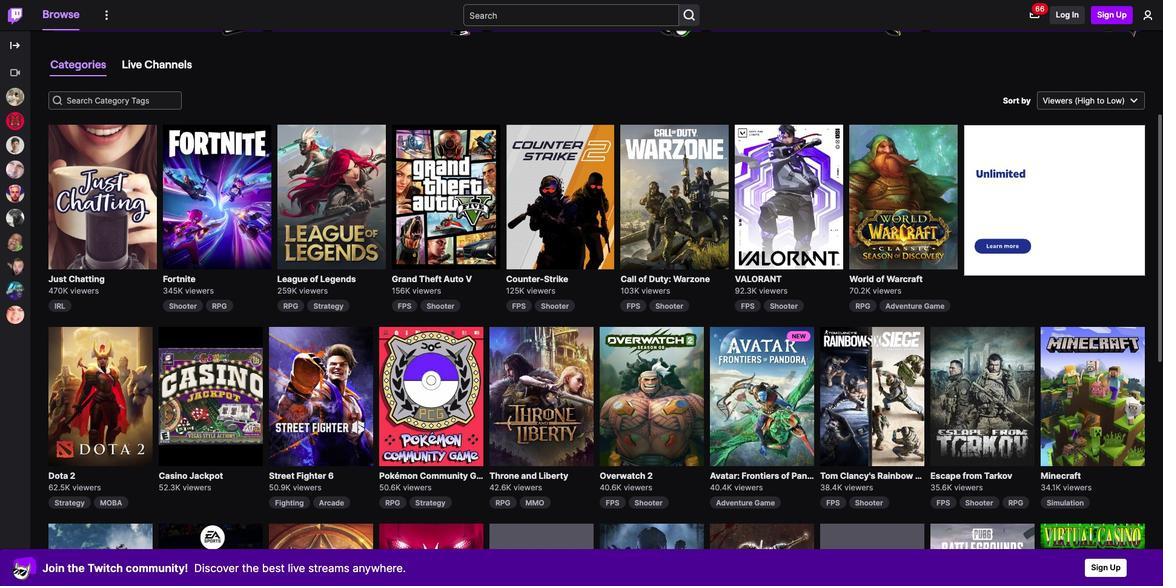 Task type: locate. For each thing, give the bounding box(es) containing it.
fps down "125k"
[[512, 302, 526, 311]]

viewers down 'valorant'
[[759, 286, 788, 296]]

dota
[[48, 471, 68, 481]]

1 vertical spatial adventure game button
[[710, 497, 781, 509]]

viewers inside throne and liberty 42.6k viewers
[[514, 483, 542, 492]]

0 vertical spatial game
[[924, 302, 945, 311]]

avatar: frontiers of pandora cover image image
[[710, 327, 814, 466]]

up
[[1116, 10, 1127, 20], [1110, 563, 1121, 573]]

of for league
[[310, 274, 318, 284]]

of inside avatar: frontiers of pandora 40.4k viewers
[[781, 471, 790, 481]]

shooter button down 38.4k viewers link
[[849, 497, 889, 509]]

game down avatar: frontiers of pandora 40.4k viewers
[[755, 499, 775, 508]]

v
[[466, 274, 472, 284]]

viewers down and
[[514, 483, 542, 492]]

anywhere.
[[353, 562, 406, 575]]

62.5k viewers link
[[48, 483, 101, 492]]

arcade button
[[313, 497, 350, 509]]

game down world of warcraft link
[[924, 302, 945, 311]]

live channels
[[122, 57, 192, 71]]

2 horizontal spatial strategy
[[415, 499, 446, 508]]

simulation button
[[1041, 497, 1090, 509]]

shooter button down 40.6k viewers link
[[629, 497, 669, 509]]

adventure down 40.4k viewers link
[[716, 499, 753, 508]]

shooter down 92.3k viewers link
[[770, 302, 798, 311]]

rpg down 70.2k
[[856, 302, 871, 311]]

sort
[[1003, 95, 1020, 105]]

moba
[[100, 499, 122, 508]]

strategy button for league
[[307, 300, 350, 312]]

channels
[[145, 57, 192, 71]]

1 vertical spatial sign up button
[[1086, 559, 1127, 578]]

shooter down strike
[[541, 302, 569, 311]]

of inside call of duty: warzone 103k viewers
[[639, 274, 647, 284]]

fps button down 156k
[[392, 300, 418, 312]]

of left pandora
[[781, 471, 790, 481]]

2 inside dota 2 62.5k viewers
[[70, 471, 75, 481]]

shooter down 38.4k viewers link
[[855, 499, 883, 508]]

1 horizontal spatial the
[[242, 562, 259, 575]]

viewers down minecraft link
[[1063, 483, 1092, 492]]

viewers inside "valorant 92.3k viewers"
[[759, 286, 788, 296]]

156k viewers link
[[392, 286, 441, 296]]

the right join
[[67, 562, 85, 575]]

of up 103k viewers link
[[639, 274, 647, 284]]

valorant cover image image
[[735, 125, 844, 270]]

1 horizontal spatial adventure game button
[[880, 300, 951, 312]]

rpg for throne and liberty
[[496, 499, 511, 508]]

viewers inside minecraft 34.1k viewers
[[1063, 483, 1092, 492]]

rpg button down '259k' on the left of the page
[[277, 300, 304, 312]]

of up '70.2k viewers' link
[[876, 274, 885, 284]]

fortnite 345k viewers
[[163, 274, 214, 296]]

game up 42.6k
[[470, 471, 494, 481]]

viewers down fighter
[[293, 483, 322, 492]]

shooter for escape from tarkov
[[966, 499, 994, 508]]

259k
[[277, 286, 297, 296]]

creative icon image
[[1098, 0, 1137, 38]]

shooter button down 92.3k viewers link
[[764, 300, 804, 312]]

strategy down league of legends 259k viewers
[[314, 302, 344, 311]]

fps for valorant
[[741, 302, 755, 311]]

fps down 38.4k
[[827, 499, 840, 508]]

sign up for topmost sign up button
[[1098, 10, 1127, 20]]

league
[[277, 274, 308, 284]]

2 up 62.5k viewers link
[[70, 471, 75, 481]]

strike
[[544, 274, 569, 284]]

league of legends cover image image
[[277, 125, 386, 270]]

Search Input search field
[[464, 4, 679, 26]]

adventure game button down 40.4k viewers link
[[710, 497, 781, 509]]

viewers (high to low) button
[[1037, 92, 1145, 110]]

fighting button
[[269, 497, 310, 509]]

40.6k
[[600, 483, 622, 492]]

world of warcraft 70.2k viewers
[[850, 274, 923, 296]]

dota 2 62.5k viewers
[[48, 471, 101, 492]]

symfuhny image
[[6, 161, 24, 179]]

strategy down the pokémon community game 50.6k viewers
[[415, 499, 446, 508]]

best
[[262, 562, 285, 575]]

strategy button down 62.5k viewers link
[[48, 497, 91, 509]]

escape from tarkov cover image image
[[931, 327, 1035, 466]]

valorant link
[[735, 273, 844, 285]]

liberty
[[539, 471, 569, 481]]

shooter button down grand theft auto v 156k viewers
[[421, 300, 461, 312]]

fps for call
[[627, 302, 641, 311]]

grand theft auto v cover image image
[[392, 125, 500, 270]]

shooter button down escape from tarkov 35.6k viewers
[[960, 497, 1000, 509]]

0 vertical spatial sign up button
[[1092, 6, 1133, 24]]

fps button down the 35.6k
[[931, 497, 957, 509]]

adventure game button
[[880, 300, 951, 312], [710, 497, 781, 509]]

fps button for counter-
[[506, 300, 532, 312]]

low)
[[1107, 95, 1125, 105]]

70.2k
[[850, 286, 871, 296]]

rpg button down tarkov
[[1003, 497, 1030, 509]]

fortnite cover image image
[[163, 125, 271, 270]]

join the twitch community! discover the best live streams anywhere.
[[42, 562, 406, 575]]

fps
[[398, 302, 412, 311], [512, 302, 526, 311], [627, 302, 641, 311], [741, 302, 755, 311], [606, 499, 620, 508], [827, 499, 840, 508], [937, 499, 951, 508]]

streams
[[308, 562, 350, 575]]

sypherpk image
[[6, 112, 24, 130]]

viewers down chatting
[[70, 286, 99, 296]]

viewers inside fortnite 345k viewers
[[185, 286, 214, 296]]

rpg button down 70.2k
[[850, 300, 877, 312]]

tab list
[[48, 52, 1145, 77]]

just chatting cover image image
[[48, 125, 157, 270]]

of
[[310, 274, 318, 284], [639, 274, 647, 284], [876, 274, 885, 284], [781, 471, 790, 481]]

1 vertical spatial adventure
[[716, 499, 753, 508]]

viewers down 'clancy's'
[[845, 483, 874, 492]]

0 horizontal spatial adventure
[[716, 499, 753, 508]]

adventure game down warcraft
[[886, 302, 945, 311]]

1 horizontal spatial strategy button
[[307, 300, 350, 312]]

log
[[1056, 10, 1071, 20]]

fps button down the 40.6k
[[600, 497, 626, 509]]

1 vertical spatial adventure game
[[716, 499, 775, 508]]

1 horizontal spatial game
[[755, 499, 775, 508]]

shooter down call of duty: warzone 103k viewers in the right of the page
[[656, 302, 684, 311]]

35.6k viewers link
[[931, 483, 983, 492]]

viewers down strike
[[527, 286, 556, 296]]

just
[[48, 274, 67, 284]]

valorant
[[735, 274, 782, 284]]

103k
[[621, 286, 640, 296]]

apex legends cover image image
[[379, 524, 484, 587]]

0 horizontal spatial strategy
[[55, 499, 85, 508]]

50.6k viewers link
[[379, 483, 432, 492]]

125k viewers link
[[506, 286, 556, 296]]

fps button down 92.3k
[[735, 300, 761, 312]]

viewers down the pokémon
[[403, 483, 432, 492]]

rpg button down "50.6k"
[[379, 497, 406, 509]]

viewers inside dota 2 62.5k viewers
[[72, 483, 101, 492]]

shooter down grand theft auto v 156k viewers
[[427, 302, 455, 311]]

viewers down fortnite link
[[185, 286, 214, 296]]

38.4k viewers link
[[821, 483, 874, 492]]

viewers inside call of duty: warzone 103k viewers
[[642, 286, 671, 296]]

rpg down 42.6k
[[496, 499, 511, 508]]

1 the from the left
[[67, 562, 85, 575]]

shooter button down strike
[[535, 300, 575, 312]]

game inside the pokémon community game 50.6k viewers
[[470, 471, 494, 481]]

345k viewers link
[[163, 286, 214, 296]]

tab list containing categories
[[48, 52, 1145, 77]]

live channels link
[[115, 55, 199, 74]]

0 horizontal spatial game
[[470, 471, 494, 481]]

by
[[1022, 95, 1031, 105]]

2 2 from the left
[[648, 471, 653, 481]]

mmo button
[[520, 497, 551, 509]]

kinggothalion image
[[6, 282, 24, 300]]

1 vertical spatial sign up
[[1092, 563, 1121, 573]]

fps button down 103k on the right of the page
[[621, 300, 647, 312]]

avatar: frontiers of pandora link
[[710, 469, 826, 482]]

call
[[621, 274, 637, 284]]

0 horizontal spatial adventure game button
[[710, 497, 781, 509]]

0 horizontal spatial the
[[67, 562, 85, 575]]

adventure game for adventure game button to the left
[[716, 499, 775, 508]]

fps down the 35.6k
[[937, 499, 951, 508]]

strategy button down league of legends 259k viewers
[[307, 300, 350, 312]]

world of warcraft cover image image
[[850, 125, 958, 270]]

fps down the 40.6k
[[606, 499, 620, 508]]

counter-strike 125k viewers
[[506, 274, 569, 296]]

strategy button down the pokémon community game 50.6k viewers
[[409, 497, 452, 509]]

viewers inside casino jackpot 52.3k viewers
[[183, 483, 211, 492]]

viewers down dota 2 "link"
[[72, 483, 101, 492]]

strategy button for pokémon
[[409, 497, 452, 509]]

0 vertical spatial sign up
[[1098, 10, 1127, 20]]

rpg down fortnite link
[[212, 302, 227, 311]]

fps down 156k
[[398, 302, 412, 311]]

shooter button for tom clancy's rainbow six siege
[[849, 497, 889, 509]]

40.6k viewers link
[[600, 483, 653, 492]]

strategy
[[314, 302, 344, 311], [55, 499, 85, 508], [415, 499, 446, 508]]

shooter button for grand theft auto v
[[421, 300, 461, 312]]

twitch
[[87, 562, 123, 575]]

viewers down duty:
[[642, 286, 671, 296]]

0 vertical spatial adventure
[[886, 302, 923, 311]]

shooter for grand theft auto v
[[427, 302, 455, 311]]

2 up 40.6k viewers link
[[648, 471, 653, 481]]

shooter down 345k viewers link
[[169, 302, 197, 311]]

92.3k
[[735, 286, 757, 296]]

ninja image
[[6, 88, 24, 106]]

rpg down tarkov
[[1009, 499, 1024, 508]]

viewers down frontiers
[[735, 483, 763, 492]]

viewers down from
[[955, 483, 983, 492]]

viewers down league of legends link
[[299, 286, 328, 296]]

2 horizontal spatial strategy button
[[409, 497, 452, 509]]

sign up button
[[1092, 6, 1133, 24], [1086, 559, 1127, 578]]

adventure down world of warcraft link
[[886, 302, 923, 311]]

fps button down "125k"
[[506, 300, 532, 312]]

to
[[1097, 95, 1105, 105]]

viewers down overwatch 2 link
[[624, 483, 653, 492]]

fps down 103k on the right of the page
[[627, 302, 641, 311]]

log in button
[[1050, 6, 1086, 24]]

1 horizontal spatial 2
[[648, 471, 653, 481]]

grand theft auto v link
[[392, 273, 500, 285]]

viewers down jackpot at the left of the page
[[183, 483, 211, 492]]

fighter
[[297, 471, 326, 481]]

fps down 92.3k
[[741, 302, 755, 311]]

of up '259k viewers' link
[[310, 274, 318, 284]]

1 horizontal spatial adventure
[[886, 302, 923, 311]]

0 horizontal spatial 2
[[70, 471, 75, 481]]

moba button
[[94, 497, 128, 509]]

of inside league of legends 259k viewers
[[310, 274, 318, 284]]

1 vertical spatial up
[[1110, 563, 1121, 573]]

pokémon community game link
[[379, 469, 494, 482]]

in
[[1072, 10, 1079, 20]]

1 vertical spatial game
[[470, 471, 494, 481]]

duty:
[[649, 274, 671, 284]]

1 horizontal spatial adventure game
[[886, 302, 945, 311]]

None field
[[48, 92, 182, 110]]

1 horizontal spatial strategy
[[314, 302, 344, 311]]

rpg down "50.6k"
[[385, 499, 400, 508]]

viewers (high to low)
[[1043, 95, 1125, 105]]

viewers down theft
[[413, 286, 441, 296]]

strategy button
[[307, 300, 350, 312], [48, 497, 91, 509], [409, 497, 452, 509]]

strategy down 62.5k viewers link
[[55, 499, 85, 508]]

50.9k viewers link
[[269, 483, 322, 492]]

fps for grand
[[398, 302, 412, 311]]

fps button for valorant
[[735, 300, 761, 312]]

live
[[122, 57, 142, 71]]

rpg button down 42.6k
[[490, 497, 517, 509]]

0 horizontal spatial adventure game
[[716, 499, 775, 508]]

adventure for adventure game button to the left
[[716, 499, 753, 508]]

casino jackpot link
[[159, 469, 263, 482]]

viewers inside 'tom clancy's rainbow six siege 38.4k viewers'
[[845, 483, 874, 492]]

irl button
[[48, 300, 71, 312]]

fps button for overwatch
[[600, 497, 626, 509]]

and
[[521, 471, 537, 481]]

adventure game
[[886, 302, 945, 311], [716, 499, 775, 508]]

470k
[[48, 286, 68, 296]]

warzone
[[673, 274, 710, 284]]

strategy for league
[[314, 302, 344, 311]]

shooter down escape from tarkov 35.6k viewers
[[966, 499, 994, 508]]

Search Category Tags search field
[[48, 92, 182, 110]]

shooter down 40.6k viewers link
[[635, 499, 663, 508]]

join
[[42, 562, 65, 575]]

the left 'best'
[[242, 562, 259, 575]]

rpg down '259k' on the left of the page
[[283, 302, 298, 311]]

recommended channels group
[[0, 61, 30, 327]]

fps button down 38.4k
[[821, 497, 846, 509]]

1 2 from the left
[[70, 471, 75, 481]]

2 inside overwatch 2 40.6k viewers
[[648, 471, 653, 481]]

slots cover image image
[[821, 524, 925, 587]]

shooter
[[169, 302, 197, 311], [427, 302, 455, 311], [541, 302, 569, 311], [656, 302, 684, 311], [770, 302, 798, 311], [635, 499, 663, 508], [855, 499, 883, 508], [966, 499, 994, 508]]

poker online - texas holdem cover image image
[[490, 524, 594, 587]]

tom clancy's rainbow six siege cover image image
[[821, 327, 925, 466]]

coolcat image
[[12, 556, 36, 581]]

graycen image
[[6, 209, 24, 227]]

0 vertical spatial adventure game
[[886, 302, 945, 311]]

grand theft auto v 156k viewers
[[392, 274, 472, 296]]

fps for tom
[[827, 499, 840, 508]]

2 vertical spatial game
[[755, 499, 775, 508]]

just chatting link
[[48, 273, 157, 285]]

of inside world of warcraft 70.2k viewers
[[876, 274, 885, 284]]

viewers down world of warcraft link
[[873, 286, 902, 296]]

adventure game button down warcraft
[[880, 300, 951, 312]]

shooter button down call of duty: warzone 103k viewers in the right of the page
[[650, 300, 690, 312]]

log in
[[1056, 10, 1079, 20]]

adventure game down 40.4k viewers link
[[716, 499, 775, 508]]

2 horizontal spatial game
[[924, 302, 945, 311]]

fps for overwatch
[[606, 499, 620, 508]]

games icon image
[[218, 0, 259, 39]]

0 vertical spatial up
[[1116, 10, 1127, 20]]



Task type: describe. For each thing, give the bounding box(es) containing it.
hearthstone cover image image
[[269, 524, 373, 587]]

tarkov
[[985, 471, 1013, 481]]

viewers inside the pokémon community game 50.6k viewers
[[403, 483, 432, 492]]

40.4k
[[710, 483, 732, 492]]

fps button for call
[[621, 300, 647, 312]]

fortnite
[[163, 274, 196, 284]]

avatar: frontiers of pandora 40.4k viewers
[[710, 471, 826, 492]]

shooter button down 345k viewers link
[[163, 300, 203, 312]]

2 for overwatch 2
[[648, 471, 653, 481]]

world of tanks cover image image
[[48, 524, 153, 587]]

casino jackpot cover image image
[[159, 327, 263, 466]]

pokémon community game cover image image
[[379, 327, 484, 466]]

of for call
[[639, 274, 647, 284]]

345k
[[163, 286, 183, 296]]

0 vertical spatial adventure game button
[[880, 300, 951, 312]]

shooter button for overwatch 2
[[629, 497, 669, 509]]

escape
[[931, 471, 961, 481]]

shooter for call of duty: warzone
[[656, 302, 684, 311]]

rpg button for league of legends
[[277, 300, 304, 312]]

game for adventure game button to the left
[[755, 499, 775, 508]]

arcade
[[319, 499, 344, 508]]

throne and liberty cover image image
[[490, 327, 594, 466]]

shooter for tom clancy's rainbow six siege
[[855, 499, 883, 508]]

2 for dota 2
[[70, 471, 75, 481]]

community
[[420, 471, 468, 481]]

casino
[[159, 471, 188, 481]]

259k viewers link
[[277, 286, 328, 296]]

viewers inside world of warcraft 70.2k viewers
[[873, 286, 902, 296]]

6
[[328, 471, 334, 481]]

tom clancy's rainbow six siege link
[[821, 469, 954, 482]]

92.3k viewers link
[[735, 286, 788, 296]]

overwatch 2 link
[[600, 469, 704, 482]]

street fighter 6 link
[[269, 469, 373, 482]]

counter-strike link
[[506, 273, 615, 285]]

shooter button for valorant
[[764, 300, 804, 312]]

tom
[[821, 471, 839, 481]]

casino jackpot 52.3k viewers
[[159, 471, 223, 492]]

fps button for escape
[[931, 497, 957, 509]]

viewers inside avatar: frontiers of pandora 40.4k viewers
[[735, 483, 763, 492]]

viewers inside escape from tarkov 35.6k viewers
[[955, 483, 983, 492]]

fps button for tom
[[821, 497, 846, 509]]

chatting
[[69, 274, 105, 284]]

rpg for league of legends
[[283, 302, 298, 311]]

34.1k
[[1041, 483, 1061, 492]]

game for top adventure game button
[[924, 302, 945, 311]]

avatar:
[[710, 471, 740, 481]]

minecraft link
[[1041, 469, 1145, 482]]

esports icon image
[[881, 0, 918, 37]]

new link
[[710, 327, 814, 466]]

theft
[[419, 274, 442, 284]]

strategy for pokémon
[[415, 499, 446, 508]]

shooter for valorant
[[770, 302, 798, 311]]

adventure game for top adventure game button
[[886, 302, 945, 311]]

of for world
[[876, 274, 885, 284]]

(high
[[1075, 95, 1095, 105]]

rainbow
[[878, 471, 914, 481]]

escape from tarkov link
[[931, 469, 1035, 482]]

viewers inside counter-strike 125k viewers
[[527, 286, 556, 296]]

shooter button for counter-strike
[[535, 300, 575, 312]]

0 vertical spatial sign
[[1098, 10, 1115, 20]]

viewers inside overwatch 2 40.6k viewers
[[624, 483, 653, 492]]

50.6k
[[379, 483, 401, 492]]

rpg button down fortnite link
[[206, 300, 233, 312]]

elajjaz image
[[6, 258, 24, 276]]

156k
[[392, 286, 410, 296]]

call of duty: warzone link
[[621, 273, 729, 285]]

street fighter 6 50.9k viewers
[[269, 471, 334, 492]]

minecraft cover image image
[[1041, 327, 1145, 466]]

throne
[[490, 471, 519, 481]]

counter-
[[506, 274, 544, 284]]

pandora
[[792, 471, 826, 481]]

legends
[[320, 274, 356, 284]]

viewers inside grand theft auto v 156k viewers
[[413, 286, 441, 296]]

throne and liberty link
[[490, 469, 594, 482]]

1 vertical spatial sign
[[1092, 563, 1108, 573]]

shooter for counter-strike
[[541, 302, 569, 311]]

counter-strike cover image image
[[506, 125, 615, 270]]

pubg: battlegrounds cover image image
[[931, 524, 1035, 587]]

xaryu image
[[6, 136, 24, 155]]

warcraft
[[887, 274, 923, 284]]

rpg button for pokémon community game
[[379, 497, 406, 509]]

jackpot
[[190, 471, 223, 481]]

0 horizontal spatial strategy button
[[48, 497, 91, 509]]

125k
[[506, 286, 525, 296]]

viewers inside street fighter 6 50.9k viewers
[[293, 483, 322, 492]]

frontiers
[[742, 471, 779, 481]]

music icon image
[[656, 0, 698, 39]]

path of exile cover image image
[[710, 524, 814, 587]]

call of duty: warzone cover image image
[[621, 125, 729, 270]]

nmplol image
[[6, 233, 24, 252]]

viewers inside just chatting 470k viewers
[[70, 286, 99, 296]]

dead by daylight cover image image
[[600, 524, 704, 587]]

virtual casino cover image image
[[1041, 524, 1145, 587]]

ea sports fc 24 cover image image
[[159, 524, 263, 587]]

grand
[[392, 274, 417, 284]]

dota 2 cover image image
[[48, 327, 153, 466]]

categories
[[50, 57, 106, 71]]

fps button for grand
[[392, 300, 418, 312]]

shooter button for escape from tarkov
[[960, 497, 1000, 509]]

shooter for overwatch 2
[[635, 499, 663, 508]]

community!
[[126, 562, 188, 575]]

irl icon image
[[442, 0, 479, 36]]

adventure for top adventure game button
[[886, 302, 923, 311]]

world
[[850, 274, 874, 284]]

62.5k
[[48, 483, 70, 492]]

mongraal image
[[6, 306, 24, 324]]

103k viewers link
[[621, 286, 671, 296]]

42.6k viewers link
[[490, 483, 542, 492]]

escape from tarkov 35.6k viewers
[[931, 471, 1013, 492]]

35.6k
[[931, 483, 952, 492]]

discover
[[194, 562, 239, 575]]

street fighter 6 cover image image
[[269, 327, 373, 466]]

rpg button for world of warcraft
[[850, 300, 877, 312]]

categories link
[[50, 55, 113, 74]]

rpg for world of warcraft
[[856, 302, 871, 311]]

fps for escape
[[937, 499, 951, 508]]

fortnite link
[[163, 273, 271, 285]]

six
[[916, 471, 928, 481]]

dota 2 link
[[48, 469, 153, 482]]

clancy's
[[840, 471, 876, 481]]

mmo
[[526, 499, 545, 508]]

minecraft
[[1041, 471, 1081, 481]]

70.2k viewers link
[[850, 286, 902, 296]]

52.3k
[[159, 483, 180, 492]]

38.4k
[[821, 483, 843, 492]]

rpg for pokémon community game
[[385, 499, 400, 508]]

sign up for bottommost sign up button
[[1092, 563, 1121, 573]]

overwatch 2 cover image image
[[600, 327, 704, 466]]

from
[[963, 471, 983, 481]]

34.1k viewers link
[[1041, 483, 1092, 492]]

viewers inside league of legends 259k viewers
[[299, 286, 328, 296]]

pokémon community game 50.6k viewers
[[379, 471, 494, 492]]

fps for counter-
[[512, 302, 526, 311]]

rpg button for throne and liberty
[[490, 497, 517, 509]]

50.9k
[[269, 483, 291, 492]]

simulation
[[1047, 499, 1084, 508]]

2 the from the left
[[242, 562, 259, 575]]

shooter button for call of duty: warzone
[[650, 300, 690, 312]]

sort by
[[1003, 95, 1031, 105]]

52.3k viewers link
[[159, 483, 211, 492]]

world of warcraft link
[[850, 273, 958, 285]]

valorant 92.3k viewers
[[735, 274, 788, 296]]

browse
[[42, 7, 80, 21]]

nadeshot image
[[6, 185, 24, 203]]

irl
[[55, 302, 65, 311]]



Task type: vqa. For each thing, say whether or not it's contained in the screenshot.


